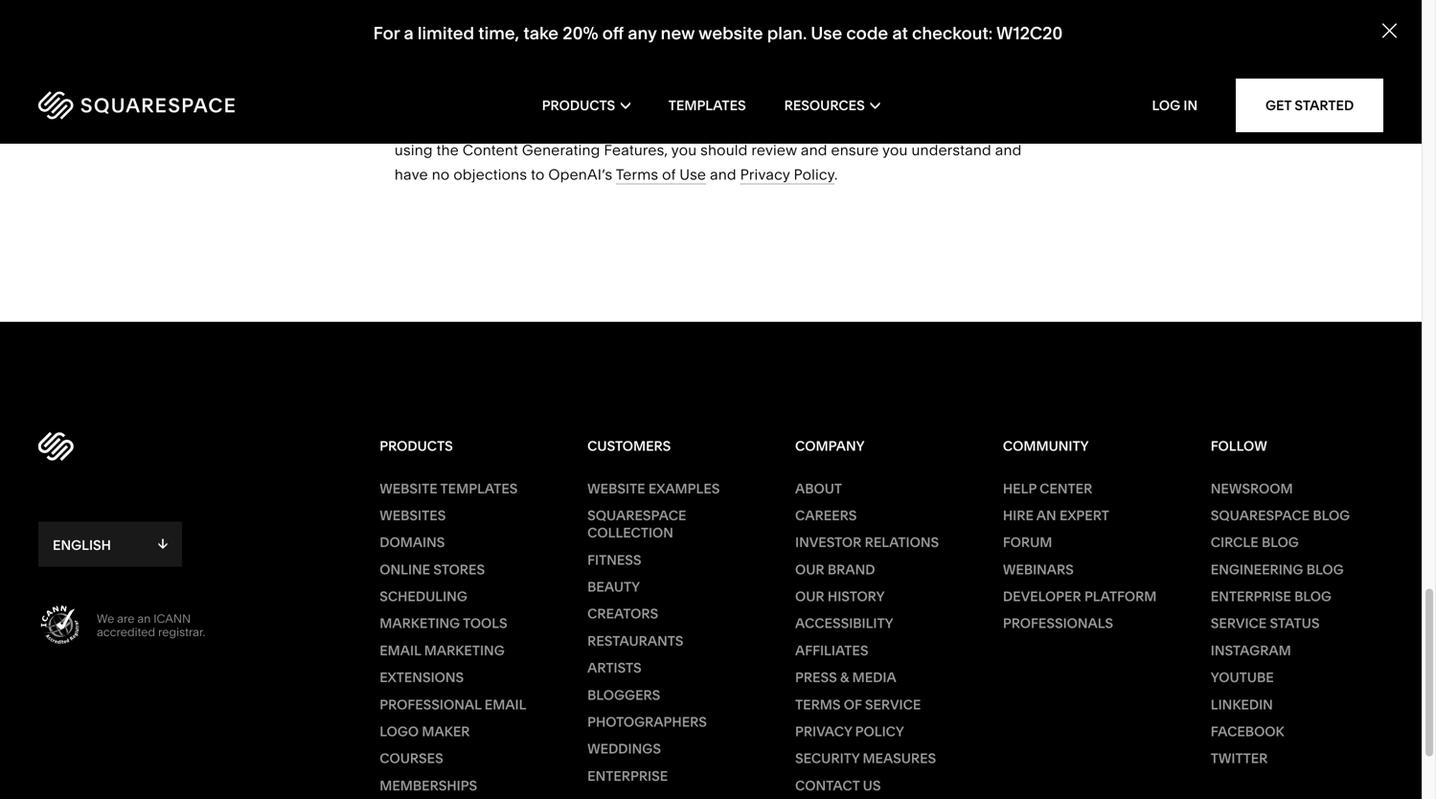 Task type: locate. For each thing, give the bounding box(es) containing it.
the left date
[[434, 68, 456, 86]]

expert
[[1060, 507, 1110, 524]]

blog down 'squarespace blog'
[[1262, 534, 1299, 551]]

marketing down marketing tools 'link'
[[424, 643, 505, 659]]

1 squarespace logo image from the top
[[38, 91, 235, 120]]

1 horizontal spatial use
[[811, 23, 843, 44]]

1 horizontal spatial squarespace
[[588, 507, 687, 524]]

is
[[957, 19, 968, 37], [1004, 68, 1015, 86]]

0 horizontal spatial features,
[[604, 141, 668, 159]]

main content
[[0, 0, 1437, 187]]

6. ai software service providers.
[[395, 19, 627, 37]]

0 horizontal spatial you
[[579, 92, 605, 110]]

1 vertical spatial enterprise
[[588, 768, 668, 784]]

weddings
[[588, 741, 661, 757]]

email marketing
[[380, 643, 505, 659]]

squarespace logo image
[[38, 91, 235, 120], [38, 432, 74, 461]]

features,
[[805, 92, 869, 110], [604, 141, 668, 159]]

2 website from the left
[[588, 480, 646, 497]]

0 vertical spatial squarespace logo image
[[38, 91, 235, 120]]

before
[[959, 117, 1005, 134]]

generating down only
[[723, 92, 801, 110]]

enterprise down the weddings
[[588, 768, 668, 784]]

by
[[471, 43, 488, 61], [765, 43, 782, 61], [447, 117, 463, 134], [878, 117, 895, 134]]

1 vertical spatial email
[[485, 697, 527, 713]]

brand
[[828, 561, 875, 578]]

blog for engineering blog
[[1307, 561, 1344, 578]]

1 vertical spatial terms
[[795, 697, 841, 713]]

software up date
[[429, 19, 492, 37]]

0 horizontal spatial privacy
[[741, 166, 790, 183]]

by up ensure
[[878, 117, 895, 134]]

will
[[946, 92, 969, 110], [754, 117, 776, 134]]

providers. up intelligence on the left top of page
[[552, 19, 623, 37]]

0 horizontal spatial enterprise
[[588, 768, 668, 784]]

status
[[1270, 616, 1320, 632]]

use right our
[[811, 23, 843, 44]]

2 horizontal spatial squarespace
[[1211, 507, 1310, 524]]

website up websites
[[380, 480, 438, 497]]

0 horizontal spatial email
[[380, 643, 421, 659]]

privacy down review
[[741, 166, 790, 183]]

be up 'before'
[[972, 92, 991, 110]]

service down "press & media" link
[[865, 697, 921, 713]]

and down 'before'
[[996, 141, 1022, 159]]

intelligence
[[550, 43, 631, 61]]

website
[[380, 480, 438, 497], [588, 480, 646, 497]]

of up privacy policy
[[844, 697, 862, 713]]

0 horizontal spatial templates
[[440, 480, 518, 497]]

new
[[661, 23, 695, 44]]

websites
[[380, 507, 446, 524]]

1 vertical spatial be
[[780, 117, 798, 134]]

0 vertical spatial squarespace logo link
[[38, 91, 307, 120]]

software left at on the right top of the page
[[830, 43, 892, 61]]

1 vertical spatial privacy policy link
[[795, 723, 968, 741]]

0 horizontal spatial use
[[680, 166, 706, 183]]

1 vertical spatial will
[[754, 117, 776, 134]]

terms of use and privacy policy .
[[616, 166, 838, 183]]

0 vertical spatial will
[[946, 92, 969, 110]]

0 vertical spatial marketing
[[380, 616, 460, 632]]

terms for terms of use and privacy policy .
[[616, 166, 659, 183]]

newsroom link
[[1211, 480, 1384, 497]]

providers. up provider
[[951, 43, 1020, 61]]

understand
[[912, 141, 992, 159]]

squarespace inside the output of the content generating features is generated by artificial intelligence software provided by our ai software service providers. as of the date of these content generation terms, the only ai software service provider is openai, llc ("openai"). if you use the content generating features, your input will be shared by squarespace to openai and your output will be generated by openai. before using the content generating features, you should review and ensure you understand and have no objections to openai's
[[467, 117, 559, 134]]

your left input
[[872, 92, 903, 110]]

you right if
[[579, 92, 605, 110]]

0 horizontal spatial squarespace
[[467, 117, 559, 134]]

developer platform link
[[1003, 588, 1176, 605]]

should
[[701, 141, 748, 159]]

1 horizontal spatial terms
[[795, 697, 841, 713]]

professionals
[[1003, 616, 1114, 632]]

openai's
[[549, 166, 613, 183]]

the down generation
[[637, 92, 660, 110]]

0 vertical spatial providers.
[[552, 19, 623, 37]]

press
[[795, 670, 837, 686]]

squarespace collection link
[[588, 507, 760, 542]]

features, up ensure
[[805, 92, 869, 110]]

0 horizontal spatial generated
[[395, 43, 467, 61]]

terms inside "link"
[[795, 697, 841, 713]]

1 vertical spatial providers.
[[951, 43, 1020, 61]]

1 vertical spatial squarespace logo link
[[38, 427, 380, 466]]

is right 'features' on the top of page
[[957, 19, 968, 37]]

marketing down the scheduling
[[380, 616, 460, 632]]

1 vertical spatial to
[[531, 166, 545, 183]]

website for website templates
[[380, 480, 438, 497]]

facebook
[[1211, 724, 1285, 740]]

service down 'features' on the top of page
[[895, 43, 947, 61]]

be up review
[[780, 117, 798, 134]]

you down openai.
[[883, 141, 908, 159]]

0 vertical spatial privacy
[[741, 166, 790, 183]]

1 horizontal spatial email
[[485, 697, 527, 713]]

2 horizontal spatial you
[[883, 141, 908, 159]]

0 horizontal spatial your
[[668, 117, 698, 134]]

generating left at on the right top of the page
[[811, 19, 889, 37]]

forum link
[[1003, 534, 1176, 551]]

main content containing for a limited time, take 20% off any new website plan.
[[0, 0, 1437, 187]]

generating
[[811, 19, 889, 37], [723, 92, 801, 110], [522, 141, 600, 159]]

get started link
[[1236, 79, 1384, 132]]

1 horizontal spatial generating
[[723, 92, 801, 110]]

0 horizontal spatial to
[[531, 166, 545, 183]]

blog inside 'link'
[[1307, 561, 1344, 578]]

output up software
[[656, 19, 705, 37]]

0 vertical spatial templates
[[669, 97, 746, 114]]

0 vertical spatial generating
[[811, 19, 889, 37]]

1 vertical spatial generated
[[802, 117, 875, 134]]

date
[[460, 68, 491, 86]]

0 vertical spatial features,
[[805, 92, 869, 110]]

20%
[[563, 23, 599, 44]]

squarespace for customers
[[588, 507, 687, 524]]

1 vertical spatial products
[[380, 438, 453, 454]]

you up terms of use link
[[672, 141, 697, 159]]

squarespace collection
[[588, 507, 687, 541]]

website inside website templates link
[[380, 480, 438, 497]]

squarespace blog
[[1211, 507, 1351, 524]]

0 horizontal spatial be
[[780, 117, 798, 134]]

1 horizontal spatial providers.
[[951, 43, 1020, 61]]

code
[[847, 23, 889, 44]]

blog
[[1313, 507, 1351, 524], [1262, 534, 1299, 551], [1307, 561, 1344, 578], [1295, 588, 1332, 605]]

privacy policy link
[[741, 166, 835, 184], [795, 723, 968, 741]]

and right openai
[[638, 117, 664, 134]]

photographers
[[588, 714, 707, 730]]

ai right only
[[803, 68, 818, 86]]

email marketing link
[[380, 642, 552, 659]]

1 vertical spatial our
[[795, 588, 825, 605]]

our down investor
[[795, 561, 825, 578]]

our down the 'our brand'
[[795, 588, 825, 605]]

content down the terms,
[[663, 92, 719, 110]]

limited
[[418, 23, 474, 44]]

of down templates link
[[662, 166, 676, 183]]

website up squarespace collection
[[588, 480, 646, 497]]

0 horizontal spatial policy
[[794, 166, 835, 183]]

1 vertical spatial output
[[702, 117, 750, 134]]

website inside website examples link
[[588, 480, 646, 497]]

hire an expert link
[[1003, 507, 1176, 524]]

privacy
[[741, 166, 790, 183], [795, 724, 852, 740]]

0 horizontal spatial products
[[380, 438, 453, 454]]

generating up openai's in the top of the page
[[522, 141, 600, 159]]

0 vertical spatial our
[[795, 561, 825, 578]]

policy down review
[[794, 166, 835, 183]]

be
[[972, 92, 991, 110], [780, 117, 798, 134]]

0 horizontal spatial is
[[957, 19, 968, 37]]

circle blog
[[1211, 534, 1299, 551]]

privacy policy
[[795, 724, 904, 740]]

service up 'instagram'
[[1211, 616, 1267, 632]]

press & media
[[795, 670, 897, 686]]

providers. inside the output of the content generating features is generated by artificial intelligence software provided by our ai software service providers. as of the date of these content generation terms, the only ai software service provider is openai, llc ("openai"). if you use the content generating features, your input will be shared by squarespace to openai and your output will be generated by openai. before using the content generating features, you should review and ensure you understand and have no objections to openai's
[[951, 43, 1020, 61]]

output up should
[[702, 117, 750, 134]]

0 vertical spatial products
[[542, 97, 615, 114]]

blog for circle blog
[[1262, 534, 1299, 551]]

no
[[432, 166, 450, 183]]

to down if
[[563, 117, 577, 134]]

1 website from the left
[[380, 480, 438, 497]]

0 vertical spatial ai
[[411, 19, 426, 37]]

templates up the websites link at bottom
[[440, 480, 518, 497]]

will up review
[[754, 117, 776, 134]]

policy down terms of service "link"
[[856, 724, 904, 740]]

2 vertical spatial ai
[[803, 68, 818, 86]]

is right provider
[[1004, 68, 1015, 86]]

1 horizontal spatial enterprise
[[1211, 588, 1292, 605]]

provider
[[942, 68, 1000, 86]]

0 vertical spatial software
[[429, 19, 492, 37]]

squarespace up circle blog
[[1211, 507, 1310, 524]]

products up website templates at the left bottom of page
[[380, 438, 453, 454]]

enterprise down engineering
[[1211, 588, 1292, 605]]

0 vertical spatial enterprise
[[1211, 588, 1292, 605]]

accessibility
[[795, 616, 894, 632]]

products button
[[542, 67, 630, 144]]

1 horizontal spatial your
[[872, 92, 903, 110]]

2 our from the top
[[795, 588, 825, 605]]

1 vertical spatial policy
[[856, 724, 904, 740]]

investor relations link
[[795, 534, 968, 551]]

0 vertical spatial policy
[[794, 166, 835, 183]]

2 vertical spatial software
[[822, 68, 883, 86]]

website examples link
[[588, 480, 760, 497]]

and down should
[[710, 166, 737, 183]]

use down should
[[680, 166, 706, 183]]

email up extensions
[[380, 643, 421, 659]]

0 vertical spatial email
[[380, 643, 421, 659]]

email down the extensions link
[[485, 697, 527, 713]]

squarespace blog link
[[1211, 507, 1384, 524]]

0 horizontal spatial website
[[380, 480, 438, 497]]

collection
[[588, 525, 674, 541]]

blog for enterprise blog
[[1295, 588, 1332, 605]]

log             in
[[1152, 97, 1198, 114]]

1 horizontal spatial products
[[542, 97, 615, 114]]

1 vertical spatial is
[[1004, 68, 1015, 86]]

↓
[[158, 535, 168, 552]]

service
[[496, 19, 548, 37], [895, 43, 947, 61], [887, 68, 939, 86], [1211, 616, 1267, 632], [865, 697, 921, 713]]

0 vertical spatial use
[[811, 23, 843, 44]]

0 vertical spatial be
[[972, 92, 991, 110]]

1 squarespace logo link from the top
[[38, 91, 307, 120]]

security measures link
[[795, 750, 968, 768]]

website examples
[[588, 480, 720, 497]]

terms down press
[[795, 697, 841, 713]]

generated up as
[[395, 43, 467, 61]]

our for our brand
[[795, 561, 825, 578]]

terms of service
[[795, 697, 921, 713]]

privacy policy link down review
[[741, 166, 835, 184]]

blog down the engineering blog 'link'
[[1295, 588, 1332, 605]]

blog down circle blog link
[[1307, 561, 1344, 578]]

platform
[[1085, 588, 1157, 605]]

will down provider
[[946, 92, 969, 110]]

blog down newsroom link
[[1313, 507, 1351, 524]]

bloggers
[[588, 687, 661, 703]]

ai right '6.'
[[411, 19, 426, 37]]

content up objections
[[463, 141, 518, 159]]

privacy up security
[[795, 724, 852, 740]]

marketing
[[380, 616, 460, 632], [424, 643, 505, 659]]

2 vertical spatial generating
[[522, 141, 600, 159]]

website for website examples
[[588, 480, 646, 497]]

professionals link
[[1003, 615, 1176, 632]]

website templates link
[[380, 480, 552, 497]]

templates down the terms,
[[669, 97, 746, 114]]

features, up terms of use link
[[604, 141, 668, 159]]

0 horizontal spatial terms
[[616, 166, 659, 183]]

0 vertical spatial terms
[[616, 166, 659, 183]]

your up terms of use link
[[668, 117, 698, 134]]

squarespace
[[467, 117, 559, 134], [588, 507, 687, 524], [1211, 507, 1310, 524]]

about link
[[795, 480, 968, 497]]

generated down resources
[[802, 117, 875, 134]]

checkout:
[[912, 23, 993, 44]]

1 horizontal spatial features,
[[805, 92, 869, 110]]

twitter link
[[1211, 750, 1384, 768]]

1 horizontal spatial website
[[588, 480, 646, 497]]

circle
[[1211, 534, 1259, 551]]

1 horizontal spatial privacy
[[795, 724, 852, 740]]

2 squarespace logo image from the top
[[38, 432, 74, 461]]

products up openai
[[542, 97, 615, 114]]

investor
[[795, 534, 862, 551]]

1 horizontal spatial to
[[563, 117, 577, 134]]

press & media link
[[795, 669, 968, 687]]

1 horizontal spatial is
[[1004, 68, 1015, 86]]

software up resources
[[822, 68, 883, 86]]

website templates
[[380, 480, 518, 497]]

to left openai's in the top of the page
[[531, 166, 545, 183]]

1 vertical spatial squarespace logo image
[[38, 432, 74, 461]]

squarespace down ("openai").
[[467, 117, 559, 134]]

started
[[1295, 97, 1354, 114]]

terms right openai's in the top of the page
[[616, 166, 659, 183]]

1 our from the top
[[795, 561, 825, 578]]

privacy policy link down terms of service "link"
[[795, 723, 968, 741]]

ai right our
[[812, 43, 827, 61]]

products
[[542, 97, 615, 114], [380, 438, 453, 454]]

take
[[524, 23, 559, 44]]

squarespace up collection
[[588, 507, 687, 524]]

newsroom
[[1211, 480, 1293, 497]]

memberships link
[[380, 777, 552, 795]]

the up provided
[[726, 19, 748, 37]]



Task type: describe. For each thing, give the bounding box(es) containing it.
llc
[[456, 92, 482, 110]]

extensions link
[[380, 669, 552, 687]]

investor relations
[[795, 534, 939, 551]]

0 horizontal spatial providers.
[[552, 19, 623, 37]]

blog for squarespace blog
[[1313, 507, 1351, 524]]

by left our
[[765, 43, 782, 61]]

for
[[373, 23, 400, 44]]

bloggers link
[[588, 687, 760, 704]]

content up our
[[752, 19, 807, 37]]

0 vertical spatial generated
[[395, 43, 467, 61]]

engineering blog
[[1211, 561, 1344, 578]]

products inside button
[[542, 97, 615, 114]]

generation
[[614, 68, 692, 86]]

websites link
[[380, 507, 552, 524]]

0 vertical spatial output
[[656, 19, 705, 37]]

stores
[[434, 561, 485, 578]]

instagram
[[1211, 643, 1292, 659]]

twitter
[[1211, 751, 1268, 767]]

1 vertical spatial marketing
[[424, 643, 505, 659]]

security
[[795, 751, 860, 767]]

in
[[1184, 97, 1198, 114]]

media
[[853, 670, 897, 686]]

scheduling link
[[380, 588, 552, 605]]

service up input
[[887, 68, 939, 86]]

artists
[[588, 660, 642, 676]]

contact
[[795, 778, 860, 794]]

marketing tools
[[380, 616, 508, 632]]

courses link
[[380, 750, 552, 768]]

hire an expert
[[1003, 507, 1110, 524]]

our for our history
[[795, 588, 825, 605]]

online stores link
[[380, 561, 552, 578]]

community
[[1003, 438, 1089, 454]]

extensions
[[380, 670, 464, 686]]

1 vertical spatial privacy
[[795, 724, 852, 740]]

openai.
[[899, 117, 956, 134]]

help center link
[[1003, 480, 1176, 497]]

off
[[603, 23, 624, 44]]

memberships
[[380, 778, 477, 794]]

developer
[[1003, 588, 1082, 605]]

0 vertical spatial is
[[957, 19, 968, 37]]

about
[[795, 480, 842, 497]]

1 vertical spatial ai
[[812, 43, 827, 61]]

these
[[512, 68, 551, 86]]

our brand
[[795, 561, 875, 578]]

creators link
[[588, 605, 760, 623]]

of up provided
[[708, 19, 722, 37]]

0 vertical spatial privacy policy link
[[741, 166, 835, 184]]

youtube
[[1211, 670, 1274, 686]]

company
[[795, 438, 865, 454]]

0 vertical spatial to
[[563, 117, 577, 134]]

marketing inside 'link'
[[380, 616, 460, 632]]

terms for terms of service
[[795, 697, 841, 713]]

website
[[699, 23, 763, 44]]

linkedin link
[[1211, 696, 1384, 714]]

history
[[828, 588, 885, 605]]

domains
[[380, 534, 445, 551]]

enterprise for enterprise blog
[[1211, 588, 1292, 605]]

logo maker link
[[380, 723, 552, 741]]

templates link
[[669, 67, 746, 144]]

contact us link
[[795, 777, 968, 795]]

beauty link
[[588, 578, 760, 596]]

.
[[835, 166, 838, 183]]

by up date
[[471, 43, 488, 61]]

our history link
[[795, 588, 968, 605]]

professional
[[380, 697, 482, 713]]

by down llc
[[447, 117, 463, 134]]

security measures
[[795, 751, 937, 767]]

enterprise for enterprise
[[588, 768, 668, 784]]

1 horizontal spatial will
[[946, 92, 969, 110]]

and right review
[[801, 141, 828, 159]]

0 horizontal spatial generating
[[522, 141, 600, 159]]

youtube link
[[1211, 669, 1384, 687]]

our
[[786, 43, 809, 61]]

follow
[[1211, 438, 1268, 454]]

the output of the content generating features is generated by artificial intelligence software provided by our ai software service providers. as of the date of these content generation terms, the only ai software service provider is openai, llc ("openai"). if you use the content generating features, your input will be shared by squarespace to openai and your output will be generated by openai. before using the content generating features, you should review and ensure you understand and have no objections to openai's
[[395, 19, 1026, 183]]

examples
[[649, 480, 720, 497]]

the left only
[[745, 68, 767, 86]]

the up 'no'
[[437, 141, 459, 159]]

measures
[[863, 751, 937, 767]]

tools
[[463, 616, 508, 632]]

1 vertical spatial use
[[680, 166, 706, 183]]

1 horizontal spatial generated
[[802, 117, 875, 134]]

contact us
[[795, 778, 881, 794]]

domains link
[[380, 534, 552, 551]]

content down intelligence on the left top of page
[[554, 68, 610, 86]]

0 horizontal spatial will
[[754, 117, 776, 134]]

provided
[[699, 43, 762, 61]]

help center
[[1003, 480, 1093, 497]]

terms of service link
[[795, 696, 968, 714]]

objections
[[454, 166, 527, 183]]

affiliates link
[[795, 642, 968, 659]]

a
[[404, 23, 414, 44]]

of inside terms of service "link"
[[844, 697, 862, 713]]

1 horizontal spatial templates
[[669, 97, 746, 114]]

service status link
[[1211, 615, 1384, 632]]

1 vertical spatial templates
[[440, 480, 518, 497]]

relations
[[865, 534, 939, 551]]

enterprise blog link
[[1211, 588, 1384, 605]]

our brand link
[[795, 561, 968, 578]]

service inside "link"
[[865, 697, 921, 713]]

have
[[395, 166, 428, 183]]

using
[[395, 141, 433, 159]]

for a limited time, take 20% off any new website plan. use code at checkout: w12c20
[[373, 23, 1063, 44]]

service status
[[1211, 616, 1320, 632]]

0 vertical spatial your
[[872, 92, 903, 110]]

of right date
[[495, 68, 508, 86]]

online stores
[[380, 561, 485, 578]]

1 vertical spatial features,
[[604, 141, 668, 159]]

1 vertical spatial generating
[[723, 92, 801, 110]]

logo
[[380, 724, 419, 740]]

1 vertical spatial software
[[830, 43, 892, 61]]

input
[[906, 92, 942, 110]]

of right as
[[416, 68, 430, 86]]

if
[[567, 92, 576, 110]]

1 horizontal spatial be
[[972, 92, 991, 110]]

forum
[[1003, 534, 1053, 551]]

1 horizontal spatial policy
[[856, 724, 904, 740]]

scheduling
[[380, 588, 468, 605]]

marketing tools link
[[380, 615, 552, 632]]

2 horizontal spatial generating
[[811, 19, 889, 37]]

2 squarespace logo link from the top
[[38, 427, 380, 466]]

squarespace for follow
[[1211, 507, 1310, 524]]

1 horizontal spatial you
[[672, 141, 697, 159]]

us
[[863, 778, 881, 794]]

1 vertical spatial your
[[668, 117, 698, 134]]

hire
[[1003, 507, 1034, 524]]

artists link
[[588, 659, 760, 677]]

instagram link
[[1211, 642, 1384, 659]]

online
[[380, 561, 430, 578]]

service up artificial
[[496, 19, 548, 37]]

maker
[[422, 724, 470, 740]]



Task type: vqa. For each thing, say whether or not it's contained in the screenshot.
the website? within the the how do i start building my website? dropdown button
no



